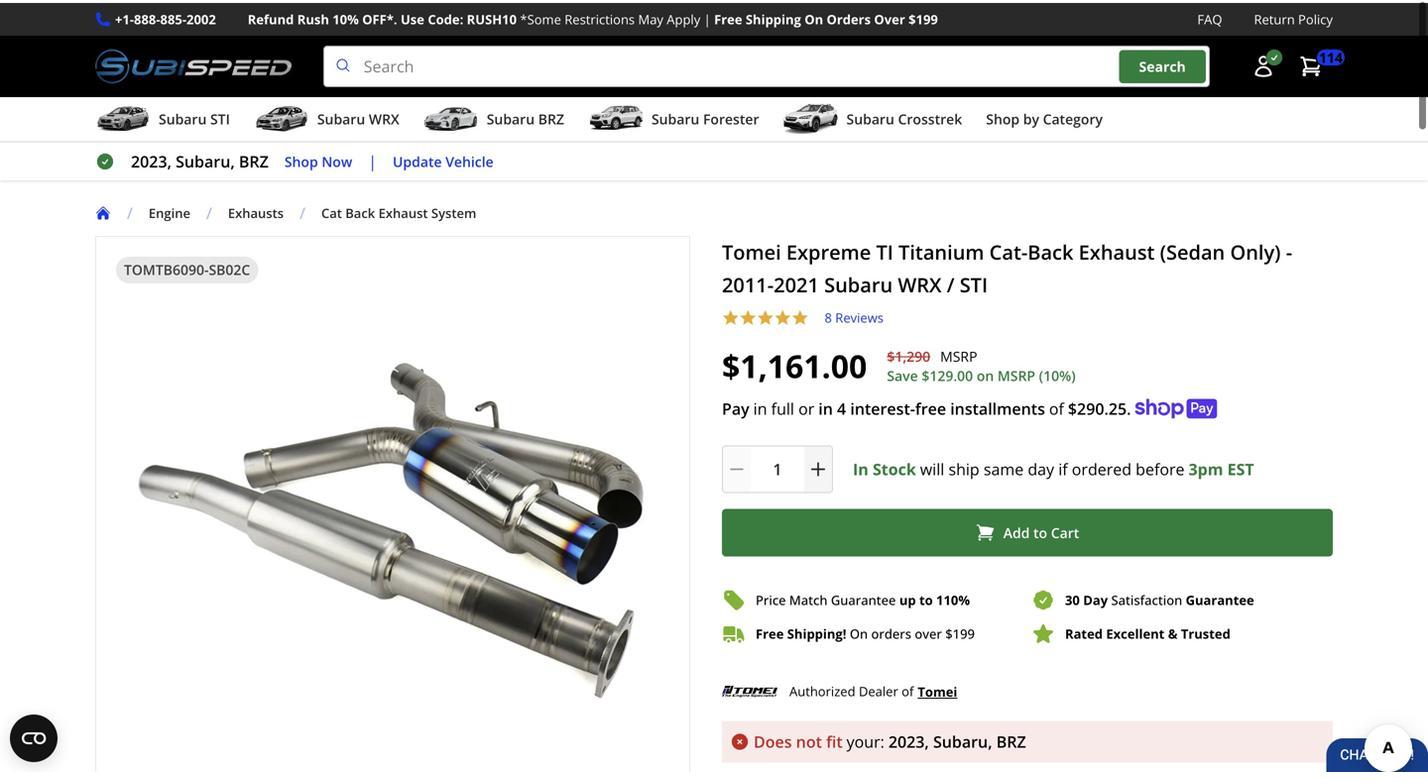 Task type: vqa. For each thing, say whether or not it's contained in the screenshot.
'write'
no



Task type: describe. For each thing, give the bounding box(es) containing it.
885-
[[160, 7, 186, 25]]

titanium
[[899, 236, 984, 263]]

$
[[945, 622, 953, 640]]

subaru for subaru forester
[[652, 107, 700, 126]]

shop for shop by category
[[986, 107, 1020, 126]]

over
[[874, 7, 905, 25]]

apply
[[667, 7, 700, 25]]

shipping!
[[787, 622, 846, 640]]

2023, subaru, brz
[[131, 148, 269, 169]]

orders
[[827, 7, 871, 25]]

rush10
[[467, 7, 517, 25]]

(10%)
[[1039, 364, 1076, 382]]

stock
[[873, 456, 916, 477]]

forester
[[703, 107, 759, 126]]

ship
[[949, 456, 980, 477]]

search button
[[1119, 47, 1206, 80]]

day
[[1083, 589, 1108, 607]]

subaru brz button
[[423, 98, 564, 138]]

$290.25
[[1068, 395, 1127, 417]]

shop by category
[[986, 107, 1103, 126]]

ti
[[876, 236, 893, 263]]

add to cart
[[1003, 521, 1079, 539]]

shop now link
[[284, 148, 352, 170]]

home image
[[95, 202, 111, 218]]

+1-888-885-2002
[[115, 7, 216, 25]]

3 star image from the left
[[791, 307, 809, 324]]

brz inside dropdown button
[[538, 107, 564, 126]]

pay in full or in 4 interest-free installments of $290.25 .
[[722, 395, 1131, 417]]

1 vertical spatial on
[[850, 622, 868, 640]]

/ inside tomei expreme ti titanium cat-back exhaust (sedan only) - 2011-2021 subaru wrx / sti
[[947, 268, 955, 296]]

shop by category button
[[986, 98, 1103, 138]]

30
[[1065, 589, 1080, 607]]

free shipping! on orders over $ 199
[[756, 622, 975, 640]]

1 horizontal spatial |
[[704, 7, 711, 25]]

full
[[771, 395, 794, 417]]

$1,290 msrp save $129.00 on msrp (10%)
[[887, 344, 1076, 382]]

1 horizontal spatial 2023,
[[889, 729, 929, 750]]

wrx inside 'dropdown button'
[[369, 107, 399, 126]]

a subaru forester thumbnail image image
[[588, 101, 644, 131]]

subaru wrx
[[317, 107, 399, 126]]

tomei inside tomei expreme ti titanium cat-back exhaust (sedan only) - 2011-2021 subaru wrx / sti
[[722, 236, 781, 263]]

&
[[1168, 622, 1178, 640]]

cat
[[321, 201, 342, 219]]

0 vertical spatial free
[[714, 7, 742, 25]]

1 guarantee from the left
[[831, 589, 896, 607]]

2 guarantee from the left
[[1186, 589, 1254, 607]]

orders
[[871, 622, 911, 640]]

0 vertical spatial exhaust
[[378, 201, 428, 219]]

search input field
[[323, 43, 1210, 84]]

wrx inside tomei expreme ti titanium cat-back exhaust (sedan only) - 2011-2021 subaru wrx / sti
[[898, 268, 942, 296]]

does
[[754, 729, 792, 750]]

restrictions
[[565, 7, 635, 25]]

2 star image from the left
[[774, 307, 791, 324]]

subaru brz
[[487, 107, 564, 126]]

fit
[[826, 729, 843, 750]]

1 in from the left
[[753, 395, 767, 417]]

reviews
[[835, 306, 884, 324]]

114
[[1319, 45, 1343, 64]]

subaru forester
[[652, 107, 759, 126]]

subaru sti
[[159, 107, 230, 126]]

cat-
[[990, 236, 1028, 263]]

on
[[977, 364, 994, 382]]

may
[[638, 7, 663, 25]]

rated excellent & trusted
[[1065, 622, 1231, 640]]

exhaust inside tomei expreme ti titanium cat-back exhaust (sedan only) - 2011-2021 subaru wrx / sti
[[1079, 236, 1155, 263]]

installments
[[950, 395, 1045, 417]]

10%
[[332, 7, 359, 25]]

engine
[[149, 201, 190, 219]]

rush
[[297, 7, 329, 25]]

/ for cat back exhaust system
[[300, 199, 305, 221]]

tomtb6090-sb02c
[[124, 258, 250, 276]]

tomei inside authorized dealer of tomei
[[918, 680, 957, 698]]

2 vertical spatial brz
[[996, 729, 1026, 750]]

same
[[984, 456, 1024, 477]]

update
[[393, 149, 442, 168]]

shop for shop now
[[284, 149, 318, 168]]

vehicle
[[446, 149, 494, 168]]

0 horizontal spatial brz
[[239, 148, 269, 169]]

0 horizontal spatial |
[[368, 148, 377, 169]]

system
[[431, 201, 476, 219]]

199
[[953, 622, 975, 640]]

save
[[887, 364, 918, 382]]

engine link down 2023, subaru, brz
[[149, 201, 206, 219]]

update vehicle
[[393, 149, 494, 168]]

1 horizontal spatial of
[[1049, 395, 1064, 417]]

1 star image from the left
[[739, 307, 757, 324]]

1 vertical spatial subaru,
[[933, 729, 992, 750]]

/ for engine
[[127, 199, 133, 221]]

1 star image from the left
[[722, 307, 739, 324]]

subaru crosstrek button
[[783, 98, 962, 138]]

category
[[1043, 107, 1103, 126]]

before
[[1136, 456, 1185, 477]]

match
[[789, 589, 828, 607]]

$199
[[909, 7, 938, 25]]

rated
[[1065, 622, 1103, 640]]

a subaru crosstrek thumbnail image image
[[783, 101, 839, 131]]

subaru for subaru crosstrek
[[847, 107, 894, 126]]



Task type: locate. For each thing, give the bounding box(es) containing it.
2011-
[[722, 268, 774, 296]]

/ down titanium
[[947, 268, 955, 296]]

0 vertical spatial tomei
[[722, 236, 781, 263]]

decrement image
[[727, 457, 747, 477]]

subaru left forester
[[652, 107, 700, 126]]

1 horizontal spatial shop
[[986, 107, 1020, 126]]

0 horizontal spatial of
[[902, 680, 914, 698]]

114 button
[[1289, 44, 1345, 83]]

faq link
[[1198, 6, 1222, 27]]

authorized dealer of tomei
[[789, 680, 957, 698]]

does not fit your: 2023, subaru, brz
[[754, 729, 1026, 750]]

exhaust left system
[[378, 201, 428, 219]]

wrx
[[369, 107, 399, 126], [898, 268, 942, 296]]

msrp right on
[[998, 364, 1035, 382]]

to
[[1033, 521, 1047, 539], [919, 589, 933, 607]]

/ right home icon
[[127, 199, 133, 221]]

1 vertical spatial 2023,
[[889, 729, 929, 750]]

tomtb6090-
[[124, 258, 209, 276]]

0 horizontal spatial shop
[[284, 149, 318, 168]]

shop
[[986, 107, 1020, 126], [284, 149, 318, 168]]

0 vertical spatial |
[[704, 7, 711, 25]]

free
[[714, 7, 742, 25], [756, 622, 784, 640]]

*some
[[520, 7, 561, 25]]

0 horizontal spatial star image
[[722, 307, 739, 324]]

by
[[1023, 107, 1039, 126]]

2 star image from the left
[[757, 307, 774, 324]]

1 horizontal spatial back
[[1028, 236, 1074, 263]]

subaru inside tomei expreme ti titanium cat-back exhaust (sedan only) - 2011-2021 subaru wrx / sti
[[824, 268, 893, 296]]

.
[[1127, 395, 1131, 417]]

1 vertical spatial brz
[[239, 148, 269, 169]]

tomei down the over
[[918, 680, 957, 698]]

0 horizontal spatial back
[[345, 201, 375, 219]]

subaru inside 'dropdown button'
[[317, 107, 365, 126]]

back
[[345, 201, 375, 219], [1028, 236, 1074, 263]]

1 vertical spatial |
[[368, 148, 377, 169]]

0 horizontal spatial wrx
[[369, 107, 399, 126]]

shop pay image
[[1135, 396, 1218, 416]]

in left 4
[[819, 395, 833, 417]]

if
[[1058, 456, 1068, 477]]

shop now
[[284, 149, 352, 168]]

0 horizontal spatial star image
[[739, 307, 757, 324]]

sti up 2023, subaru, brz
[[210, 107, 230, 126]]

1 horizontal spatial sti
[[960, 268, 988, 296]]

0 horizontal spatial sti
[[210, 107, 230, 126]]

star image
[[722, 307, 739, 324], [757, 307, 774, 324], [791, 307, 809, 324]]

subaru sti button
[[95, 98, 230, 138]]

subaru for subaru brz
[[487, 107, 535, 126]]

/
[[127, 199, 133, 221], [206, 199, 212, 221], [300, 199, 305, 221], [947, 268, 955, 296]]

use
[[401, 7, 424, 25]]

| right apply
[[704, 7, 711, 25]]

in
[[753, 395, 767, 417], [819, 395, 833, 417]]

tomei link
[[918, 678, 957, 700]]

1 horizontal spatial star image
[[757, 307, 774, 324]]

0 vertical spatial to
[[1033, 521, 1047, 539]]

a subaru brz thumbnail image image
[[423, 101, 479, 131]]

30 day satisfaction guarantee
[[1065, 589, 1254, 607]]

in left full
[[753, 395, 767, 417]]

authorized
[[789, 680, 856, 698]]

pay
[[722, 395, 749, 417]]

1 horizontal spatial free
[[756, 622, 784, 640]]

star image down 2011- at the top right of the page
[[739, 307, 757, 324]]

2023, right your: at the right bottom
[[889, 729, 929, 750]]

shop left by
[[986, 107, 1020, 126]]

sti down titanium
[[960, 268, 988, 296]]

wrx down titanium
[[898, 268, 942, 296]]

engine link up tomtb6090-
[[149, 201, 190, 219]]

$129.00
[[922, 364, 973, 382]]

1 vertical spatial shop
[[284, 149, 318, 168]]

1 vertical spatial back
[[1028, 236, 1074, 263]]

0 vertical spatial wrx
[[369, 107, 399, 126]]

110%
[[936, 589, 970, 607]]

1 horizontal spatial wrx
[[898, 268, 942, 296]]

off*.
[[362, 7, 397, 25]]

trusted
[[1181, 622, 1231, 640]]

subaru, down tomei link at the bottom of the page
[[933, 729, 992, 750]]

to inside button
[[1033, 521, 1047, 539]]

1 vertical spatial sti
[[960, 268, 988, 296]]

in
[[853, 456, 869, 477]]

satisfaction
[[1111, 589, 1182, 607]]

exhaust
[[378, 201, 428, 219], [1079, 236, 1155, 263]]

1 horizontal spatial msrp
[[998, 364, 1035, 382]]

8 reviews link
[[825, 306, 884, 324]]

star image down 2021
[[774, 307, 791, 324]]

free
[[915, 395, 946, 417]]

0 horizontal spatial in
[[753, 395, 767, 417]]

sti inside tomei expreme ti titanium cat-back exhaust (sedan only) - 2011-2021 subaru wrx / sti
[[960, 268, 988, 296]]

add
[[1003, 521, 1030, 539]]

crosstrek
[[898, 107, 962, 126]]

msrp up $129.00 on the right of page
[[940, 344, 977, 363]]

guarantee up 'free shipping! on orders over $ 199'
[[831, 589, 896, 607]]

a subaru sti thumbnail image image
[[95, 101, 151, 131]]

tomei image
[[722, 675, 778, 703]]

2 horizontal spatial brz
[[996, 729, 1026, 750]]

2 in from the left
[[819, 395, 833, 417]]

/ right engine
[[206, 199, 212, 221]]

code:
[[428, 7, 463, 25]]

or
[[799, 395, 815, 417]]

1 horizontal spatial on
[[850, 622, 868, 640]]

sb02c
[[209, 258, 250, 276]]

free right apply
[[714, 7, 742, 25]]

back inside tomei expreme ti titanium cat-back exhaust (sedan only) - 2011-2021 subaru wrx / sti
[[1028, 236, 1074, 263]]

1 horizontal spatial exhaust
[[1079, 236, 1155, 263]]

subaru for subaru wrx
[[317, 107, 365, 126]]

shop inside dropdown button
[[986, 107, 1020, 126]]

0 vertical spatial subaru,
[[176, 148, 235, 169]]

4
[[837, 395, 846, 417]]

policy
[[1298, 7, 1333, 25]]

of down the (10%)
[[1049, 395, 1064, 417]]

subispeed logo image
[[95, 43, 291, 84]]

888-
[[134, 7, 160, 25]]

1 vertical spatial free
[[756, 622, 784, 640]]

subaru up vehicle
[[487, 107, 535, 126]]

free down price at the bottom of page
[[756, 622, 784, 640]]

guarantee up trusted
[[1186, 589, 1254, 607]]

expreme
[[786, 236, 871, 263]]

a subaru wrx thumbnail image image
[[254, 101, 309, 131]]

subaru forester button
[[588, 98, 759, 138]]

0 vertical spatial brz
[[538, 107, 564, 126]]

est
[[1227, 456, 1254, 477]]

button image
[[1252, 52, 1275, 76]]

+1-
[[115, 7, 134, 25]]

cat back exhaust system
[[321, 201, 476, 219]]

tomtb6090-sb02c 15-21 wrx & sti tomei expreme ti cat-back system, image
[[96, 334, 689, 727]]

subaru for subaru sti
[[159, 107, 207, 126]]

subaru inside dropdown button
[[652, 107, 700, 126]]

1 vertical spatial wrx
[[898, 268, 942, 296]]

not
[[796, 729, 822, 750]]

2 horizontal spatial star image
[[791, 307, 809, 324]]

subaru
[[159, 107, 207, 126], [317, 107, 365, 126], [487, 107, 535, 126], [652, 107, 700, 126], [847, 107, 894, 126], [824, 268, 893, 296]]

subaru up 2023, subaru, brz
[[159, 107, 207, 126]]

exhaust left (sedan at the right
[[1079, 236, 1155, 263]]

2021
[[774, 268, 819, 296]]

star image
[[739, 307, 757, 324], [774, 307, 791, 324]]

only)
[[1230, 236, 1281, 263]]

/ for exhausts
[[206, 199, 212, 221]]

update vehicle button
[[393, 148, 494, 170]]

exhausts
[[228, 201, 284, 219]]

-
[[1286, 236, 1292, 263]]

subaru crosstrek
[[847, 107, 962, 126]]

0 horizontal spatial subaru,
[[176, 148, 235, 169]]

8 reviews
[[825, 306, 884, 324]]

1 vertical spatial exhaust
[[1079, 236, 1155, 263]]

0 horizontal spatial exhaust
[[378, 201, 428, 219]]

on
[[805, 7, 823, 25], [850, 622, 868, 640]]

refund rush 10% off*. use code: rush10 *some restrictions may apply | free shipping on orders over $199
[[248, 7, 938, 25]]

|
[[704, 7, 711, 25], [368, 148, 377, 169]]

3pm
[[1189, 456, 1223, 477]]

faq
[[1198, 7, 1222, 25]]

of inside authorized dealer of tomei
[[902, 680, 914, 698]]

1 vertical spatial of
[[902, 680, 914, 698]]

| right "now"
[[368, 148, 377, 169]]

subaru up "now"
[[317, 107, 365, 126]]

open widget image
[[10, 715, 58, 763]]

$1,290
[[887, 344, 930, 363]]

add to cart button
[[722, 506, 1333, 554]]

tomei up 2011- at the top right of the page
[[722, 236, 781, 263]]

interest-
[[850, 395, 915, 417]]

0 horizontal spatial free
[[714, 7, 742, 25]]

to right add on the right
[[1033, 521, 1047, 539]]

1 horizontal spatial brz
[[538, 107, 564, 126]]

1 horizontal spatial to
[[1033, 521, 1047, 539]]

subaru up reviews
[[824, 268, 893, 296]]

0 horizontal spatial to
[[919, 589, 933, 607]]

0 horizontal spatial guarantee
[[831, 589, 896, 607]]

will
[[920, 456, 945, 477]]

search
[[1139, 54, 1186, 73]]

up
[[899, 589, 916, 607]]

0 horizontal spatial tomei
[[722, 236, 781, 263]]

wrx up update
[[369, 107, 399, 126]]

in stock will ship same day if ordered before 3pm est
[[853, 456, 1254, 477]]

None number field
[[722, 443, 833, 491]]

0 vertical spatial on
[[805, 7, 823, 25]]

shop left "now"
[[284, 149, 318, 168]]

1 horizontal spatial guarantee
[[1186, 589, 1254, 607]]

to right up
[[919, 589, 933, 607]]

0 vertical spatial 2023,
[[131, 148, 172, 169]]

1 vertical spatial to
[[919, 589, 933, 607]]

0 vertical spatial sti
[[210, 107, 230, 126]]

0 vertical spatial shop
[[986, 107, 1020, 126]]

1 horizontal spatial tomei
[[918, 680, 957, 698]]

subaru right a subaru crosstrek thumbnail image
[[847, 107, 894, 126]]

shipping
[[746, 7, 801, 25]]

(sedan
[[1160, 236, 1225, 263]]

1 horizontal spatial in
[[819, 395, 833, 417]]

of right dealer
[[902, 680, 914, 698]]

8
[[825, 306, 832, 324]]

0 horizontal spatial 2023,
[[131, 148, 172, 169]]

0 vertical spatial back
[[345, 201, 375, 219]]

sti inside dropdown button
[[210, 107, 230, 126]]

/ left cat
[[300, 199, 305, 221]]

0 horizontal spatial on
[[805, 7, 823, 25]]

subaru, down subaru sti
[[176, 148, 235, 169]]

0 vertical spatial of
[[1049, 395, 1064, 417]]

1 horizontal spatial star image
[[774, 307, 791, 324]]

0 horizontal spatial msrp
[[940, 344, 977, 363]]

2023, down subaru sti dropdown button
[[131, 148, 172, 169]]

return policy
[[1254, 7, 1333, 25]]

over
[[915, 622, 942, 640]]

1 vertical spatial tomei
[[918, 680, 957, 698]]

increment image
[[808, 457, 828, 477]]

brz
[[538, 107, 564, 126], [239, 148, 269, 169], [996, 729, 1026, 750]]

1 horizontal spatial subaru,
[[933, 729, 992, 750]]

your:
[[847, 729, 885, 750]]



